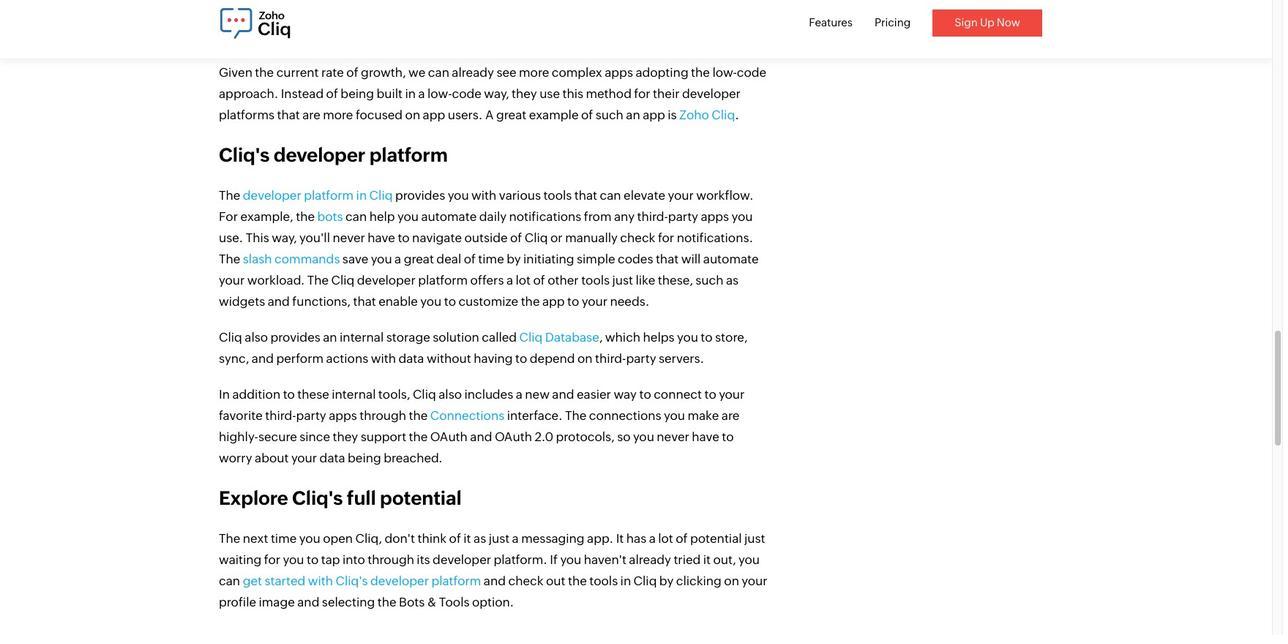 Task type: locate. For each thing, give the bounding box(es) containing it.
0 vertical spatial party
[[668, 209, 698, 224]]

slash commands
[[243, 252, 340, 266]]

1 horizontal spatial provides
[[395, 188, 445, 203]]

never down make
[[657, 430, 689, 444]]

explore
[[219, 487, 288, 509]]

0 vertical spatial lot
[[516, 273, 531, 288]]

third- for depend
[[595, 351, 626, 366]]

2 horizontal spatial party
[[668, 209, 698, 224]]

2 vertical spatial tools
[[589, 574, 618, 588]]

already
[[452, 65, 494, 80], [629, 553, 671, 567]]

with for cliq's
[[308, 574, 333, 588]]

third-
[[637, 209, 668, 224], [595, 351, 626, 366], [265, 408, 296, 423]]

connections
[[430, 408, 505, 423]]

bots
[[399, 595, 425, 610]]

time up offers
[[478, 252, 504, 266]]

developer inside save you a great deal of time by initiating simple codes that will automate your workload. the cliq developer platform offers a lot of other tools just like these, such as widgets and functions, that enable you to customize the app to your needs.
[[357, 273, 416, 288]]

0 vertical spatial as
[[726, 273, 739, 288]]

code up users. at the left
[[452, 86, 481, 101]]

connections
[[589, 408, 661, 423]]

that up from
[[574, 188, 597, 203]]

2 vertical spatial apps
[[329, 408, 357, 423]]

can right we
[[428, 65, 449, 80]]

1 vertical spatial they
[[333, 430, 358, 444]]

0 vertical spatial for
[[634, 86, 650, 101]]

1 horizontal spatial it
[[703, 553, 711, 567]]

as inside save you a great deal of time by initiating simple codes that will automate your workload. the cliq developer platform offers a lot of other tools just like these, such as widgets and functions, that enable you to customize the app to your needs.
[[726, 273, 739, 288]]

0 horizontal spatial code
[[452, 86, 481, 101]]

tools inside and check out the tools in cliq by clicking on your profile image and selecting the bots & tools option.
[[589, 574, 618, 588]]

the up waiting
[[219, 531, 240, 546]]

by
[[507, 252, 521, 266], [659, 574, 674, 588]]

waiting
[[219, 553, 262, 567]]

0 vertical spatial potential
[[380, 487, 462, 509]]

time inside save you a great deal of time by initiating simple codes that will automate your workload. the cliq developer platform offers a lot of other tools just like these, such as widgets and functions, that enable you to customize the app to your needs.
[[478, 252, 504, 266]]

party inside , which helps you to store, sync, and perform actions with data without having to depend on third-party servers.
[[626, 351, 656, 366]]

data down "since"
[[320, 451, 345, 465]]

cliq left or
[[525, 230, 548, 245]]

tools
[[439, 595, 470, 610]]

such inside given the current rate of growth, we can already see more complex apps adopting the low-code approach. instead of being built in a low-code way, they use this method for their developer platforms that are more focused on app users. a great example of such an app is
[[596, 108, 624, 122]]

tools inside the provides you with various tools that can elevate your workflow. for example, the
[[543, 188, 572, 203]]

the down the developer platform in cliq
[[296, 209, 315, 224]]

by for initiating
[[507, 252, 521, 266]]

can up profile
[[219, 574, 240, 588]]

0 horizontal spatial time
[[271, 531, 297, 546]]

to inside "the next time you open cliq, don't think of it as just a messaging app. it has a lot of potential just waiting for you to tap into through its developer platform. if you haven't already tried it out, you can"
[[307, 553, 319, 567]]

1 horizontal spatial check
[[620, 230, 655, 245]]

2 vertical spatial on
[[724, 574, 739, 588]]

tried
[[674, 553, 701, 567]]

the inside can help you automate daily notifications from any third-party apps you use. this way, you'll never have to navigate outside of cliq or manually check for notifications. the
[[219, 252, 240, 266]]

provides up navigate
[[395, 188, 445, 203]]

0 horizontal spatial as
[[474, 531, 486, 546]]

0 vertical spatial third-
[[637, 209, 668, 224]]

these
[[297, 387, 329, 402]]

can inside "the next time you open cliq, don't think of it as just a messaging app. it has a lot of potential just waiting for you to tap into through its developer platform. if you haven't already tried it out, you can"
[[219, 574, 240, 588]]

you right 'out,'
[[739, 553, 760, 567]]

party
[[668, 209, 698, 224], [626, 351, 656, 366], [296, 408, 326, 423]]

1 horizontal spatial with
[[371, 351, 396, 366]]

1 vertical spatial potential
[[690, 531, 742, 546]]

through up support
[[360, 408, 406, 423]]

use.
[[219, 230, 243, 245]]

being
[[341, 86, 374, 101], [348, 451, 381, 465]]

these,
[[658, 273, 693, 288]]

which
[[605, 330, 641, 345]]

0 horizontal spatial app
[[423, 108, 445, 122]]

1 horizontal spatial apps
[[605, 65, 633, 80]]

1 vertical spatial tools
[[581, 273, 610, 288]]

cliq's down into
[[336, 574, 368, 588]]

can
[[428, 65, 449, 80], [600, 188, 621, 203], [346, 209, 367, 224], [219, 574, 240, 588]]

1 horizontal spatial are
[[722, 408, 740, 423]]

0 horizontal spatial low-
[[427, 86, 452, 101]]

breached.
[[384, 451, 443, 465]]

and inside save you a great deal of time by initiating simple codes that will automate your workload. the cliq developer platform offers a lot of other tools just like these, such as widgets and functions, that enable you to customize the app to your needs.
[[268, 294, 290, 309]]

the down cliq also
[[409, 408, 428, 423]]

since
[[300, 430, 330, 444]]

out
[[546, 574, 565, 588]]

example,
[[240, 209, 293, 224]]

on inside and check out the tools in cliq by clicking on your profile image and selecting the bots & tools option.
[[724, 574, 739, 588]]

oauth
[[430, 430, 468, 444], [495, 430, 532, 444]]

third- down ,
[[595, 351, 626, 366]]

are right make
[[722, 408, 740, 423]]

tools up 'notifications'
[[543, 188, 572, 203]]

0 vertical spatial internal
[[340, 330, 384, 345]]

0 vertical spatial way,
[[484, 86, 509, 101]]

that inside the provides you with various tools that can elevate your workflow. for example, the
[[574, 188, 597, 203]]

0 horizontal spatial way,
[[272, 230, 297, 245]]

an down method
[[626, 108, 640, 122]]

in addition to these internal tools, cliq also includes a new and easier way to connect to your favorite third-party apps through the
[[219, 387, 745, 423]]

1 vertical spatial never
[[657, 430, 689, 444]]

1 horizontal spatial an
[[626, 108, 640, 122]]

1 horizontal spatial potential
[[690, 531, 742, 546]]

platform
[[369, 144, 448, 166], [304, 188, 354, 203], [418, 273, 468, 288], [431, 574, 481, 588]]

great
[[496, 108, 527, 122], [404, 252, 434, 266]]

great down navigate
[[404, 252, 434, 266]]

on inside given the current rate of growth, we can already see more complex apps adopting the low-code approach. instead of being built in a low-code way, they use this method for their developer platforms that are more focused on app users. a great example of such an app is
[[405, 108, 420, 122]]

1 vertical spatial time
[[271, 531, 297, 546]]

0 horizontal spatial in
[[356, 188, 367, 203]]

pricing link
[[875, 16, 911, 29]]

complex
[[552, 65, 602, 80]]

your inside "in addition to these internal tools, cliq also includes a new and easier way to connect to your favorite third-party apps through the"
[[719, 387, 745, 402]]

cliq
[[712, 108, 735, 122], [369, 188, 393, 203], [525, 230, 548, 245], [331, 273, 355, 288], [219, 330, 242, 345], [519, 330, 543, 345], [634, 574, 657, 588]]

code
[[737, 65, 767, 80], [452, 86, 481, 101]]

party down helps
[[626, 351, 656, 366]]

0 vertical spatial provides
[[395, 188, 445, 203]]

platform down focused
[[369, 144, 448, 166]]

by inside and check out the tools in cliq by clicking on your profile image and selecting the bots & tools option.
[[659, 574, 674, 588]]

check inside can help you automate daily notifications from any third-party apps you use. this way, you'll never have to navigate outside of cliq or manually check for notifications. the
[[620, 230, 655, 245]]

great inside given the current rate of growth, we can already see more complex apps adopting the low-code approach. instead of being built in a low-code way, they use this method for their developer platforms that are more focused on app users. a great example of such an app is
[[496, 108, 527, 122]]

in
[[219, 387, 230, 402]]

1 horizontal spatial oauth
[[495, 430, 532, 444]]

third- inside , which helps you to store, sync, and perform actions with data without having to depend on third-party servers.
[[595, 351, 626, 366]]

the inside interface. the connections you make are highly-secure since they support the oauth and oauth 2.0 protocols, so you never have to worry about your data being breached.
[[565, 408, 587, 423]]

0 vertical spatial through
[[360, 408, 406, 423]]

1 vertical spatial great
[[404, 252, 434, 266]]

your left needs. at the top of page
[[582, 294, 608, 309]]

a up enable
[[395, 252, 401, 266]]

perform
[[276, 351, 324, 366]]

are down instead
[[302, 108, 320, 122]]

third- inside "in addition to these internal tools, cliq also includes a new and easier way to connect to your favorite third-party apps through the"
[[265, 408, 296, 423]]

cliq's left the full
[[292, 487, 343, 509]]

your right the elevate
[[668, 188, 694, 203]]

enable
[[379, 294, 418, 309]]

through inside "in addition to these internal tools, cliq also includes a new and easier way to connect to your favorite third-party apps through the"
[[360, 408, 406, 423]]

1 horizontal spatial third-
[[595, 351, 626, 366]]

1 vertical spatial through
[[368, 553, 414, 567]]

1 vertical spatial in
[[356, 188, 367, 203]]

without
[[427, 351, 471, 366]]

such down method
[[596, 108, 624, 122]]

1 vertical spatial being
[[348, 451, 381, 465]]

2 vertical spatial in
[[620, 574, 631, 588]]

0 vertical spatial are
[[302, 108, 320, 122]]

platform inside save you a great deal of time by initiating simple codes that will automate your workload. the cliq developer platform offers a lot of other tools just like these, such as widgets and functions, that enable you to customize the app to your needs.
[[418, 273, 468, 288]]

more up the use
[[519, 65, 549, 80]]

in
[[405, 86, 416, 101], [356, 188, 367, 203], [620, 574, 631, 588]]

it left 'out,'
[[703, 553, 711, 567]]

open
[[323, 531, 353, 546]]

1 horizontal spatial lot
[[658, 531, 673, 546]]

0 horizontal spatial on
[[405, 108, 420, 122]]

party for , which helps you to store, sync, and perform actions with data without having to depend on third-party servers.
[[626, 351, 656, 366]]

2 vertical spatial cliq's
[[336, 574, 368, 588]]

0 vertical spatial on
[[405, 108, 420, 122]]

0 horizontal spatial for
[[264, 553, 280, 567]]

2 horizontal spatial for
[[658, 230, 674, 245]]

that inside given the current rate of growth, we can already see more complex apps adopting the low-code approach. instead of being built in a low-code way, they use this method for their developer platforms that are more focused on app users. a great example of such an app is
[[277, 108, 300, 122]]

that down instead
[[277, 108, 300, 122]]

check up codes
[[620, 230, 655, 245]]

1 horizontal spatial they
[[512, 86, 537, 101]]

1 vertical spatial as
[[474, 531, 486, 546]]

and check out the tools in cliq by clicking on your profile image and selecting the bots & tools option.
[[219, 574, 768, 610]]

1 vertical spatial such
[[696, 273, 724, 288]]

internal down actions
[[332, 387, 376, 402]]

such down will
[[696, 273, 724, 288]]

check down platform.
[[508, 574, 544, 588]]

the inside "in addition to these internal tools, cliq also includes a new and easier way to connect to your favorite third-party apps through the"
[[409, 408, 428, 423]]

platform down deal
[[418, 273, 468, 288]]

or
[[550, 230, 563, 245]]

on inside , which helps you to store, sync, and perform actions with data without having to depend on third-party servers.
[[578, 351, 593, 366]]

tools down haven't
[[589, 574, 618, 588]]

already left see
[[452, 65, 494, 80]]

cliq inside and check out the tools in cliq by clicking on your profile image and selecting the bots & tools option.
[[634, 574, 657, 588]]

can inside can help you automate daily notifications from any third-party apps you use. this way, you'll never have to navigate outside of cliq or manually check for notifications. the
[[346, 209, 367, 224]]

potential up 'out,'
[[690, 531, 742, 546]]

0 vertical spatial data
[[398, 351, 424, 366]]

more
[[519, 65, 549, 80], [323, 108, 353, 122]]

data inside , which helps you to store, sync, and perform actions with data without having to depend on third-party servers.
[[398, 351, 424, 366]]

third- up secure
[[265, 408, 296, 423]]

0 horizontal spatial apps
[[329, 408, 357, 423]]

1 horizontal spatial for
[[634, 86, 650, 101]]

1 horizontal spatial app
[[542, 294, 565, 309]]

time
[[478, 252, 504, 266], [271, 531, 297, 546]]

just inside save you a great deal of time by initiating simple codes that will automate your workload. the cliq developer platform offers a lot of other tools just like these, such as widgets and functions, that enable you to customize the app to your needs.
[[612, 273, 633, 288]]

tools
[[543, 188, 572, 203], [581, 273, 610, 288], [589, 574, 618, 588]]

1 horizontal spatial low-
[[712, 65, 737, 80]]

2 horizontal spatial on
[[724, 574, 739, 588]]

by inside save you a great deal of time by initiating simple codes that will automate your workload. the cliq developer platform offers a lot of other tools just like these, such as widgets and functions, that enable you to customize the app to your needs.
[[507, 252, 521, 266]]

0 vertical spatial being
[[341, 86, 374, 101]]

we
[[409, 65, 426, 80]]

2 horizontal spatial just
[[744, 531, 765, 546]]

of inside can help you automate daily notifications from any third-party apps you use. this way, you'll never have to navigate outside of cliq or manually check for notifications. the
[[510, 230, 522, 245]]

already down has
[[629, 553, 671, 567]]

1 horizontal spatial as
[[726, 273, 739, 288]]

through inside "the next time you open cliq, don't think of it as just a messaging app. it has a lot of potential just waiting for you to tap into through its developer platform. if you haven't already tried it out, you can"
[[368, 553, 414, 567]]

low- up users. at the left
[[427, 86, 452, 101]]

they inside interface. the connections you make are highly-secure since they support the oauth and oauth 2.0 protocols, so you never have to worry about your data being breached.
[[333, 430, 358, 444]]

notifications.
[[677, 230, 753, 245]]

addition
[[232, 387, 280, 402]]

get started with cliq's developer platform link
[[243, 574, 481, 588]]

app left users. at the left
[[423, 108, 445, 122]]

highly-
[[219, 430, 258, 444]]

of
[[346, 65, 358, 80], [326, 86, 338, 101], [581, 108, 593, 122], [510, 230, 522, 245], [464, 252, 476, 266], [533, 273, 545, 288], [449, 531, 461, 546], [676, 531, 688, 546]]

workflow.
[[696, 188, 754, 203]]

cliq's down platforms
[[219, 144, 270, 166]]

0 vertical spatial code
[[737, 65, 767, 80]]

are
[[302, 108, 320, 122], [722, 408, 740, 423]]

the right 'adopting'
[[691, 65, 710, 80]]

1 horizontal spatial by
[[659, 574, 674, 588]]

party inside "in addition to these internal tools, cliq also includes a new and easier way to connect to your favorite third-party apps through the"
[[296, 408, 326, 423]]

your right "clicking"
[[742, 574, 768, 588]]

cliq down save
[[331, 273, 355, 288]]

1 vertical spatial apps
[[701, 209, 729, 224]]

1 vertical spatial an
[[323, 330, 337, 345]]

on down 'out,'
[[724, 574, 739, 588]]

oauth down interface.
[[495, 430, 532, 444]]

in inside given the current rate of growth, we can already see more complex apps adopting the low-code approach. instead of being built in a low-code way, they use this method for their developer platforms that are more focused on app users. a great example of such an app is
[[405, 86, 416, 101]]

0 horizontal spatial automate
[[421, 209, 477, 224]]

tools inside save you a great deal of time by initiating simple codes that will automate your workload. the cliq developer platform offers a lot of other tools just like these, such as widgets and functions, that enable you to customize the app to your needs.
[[581, 273, 610, 288]]

cliq down has
[[634, 574, 657, 588]]

great right 'a' at the left top of page
[[496, 108, 527, 122]]

as down the notifications.
[[726, 273, 739, 288]]

lot inside save you a great deal of time by initiating simple codes that will automate your workload. the cliq developer platform offers a lot of other tools just like these, such as widgets and functions, that enable you to customize the app to your needs.
[[516, 273, 531, 288]]

with down the "tap"
[[308, 574, 333, 588]]

being down support
[[348, 451, 381, 465]]

a down we
[[418, 86, 425, 101]]

1 vertical spatial party
[[626, 351, 656, 366]]

0 vertical spatial low-
[[712, 65, 737, 80]]

and
[[268, 294, 290, 309], [252, 351, 274, 366], [552, 387, 574, 402], [470, 430, 492, 444], [484, 574, 506, 588], [297, 595, 319, 610]]

never inside can help you automate daily notifications from any third-party apps you use. this way, you'll never have to navigate outside of cliq or manually check for notifications. the
[[333, 230, 365, 245]]

0 horizontal spatial oauth
[[430, 430, 468, 444]]

with down storage
[[371, 351, 396, 366]]

the
[[219, 188, 240, 203], [219, 252, 240, 266], [307, 273, 329, 288], [565, 408, 587, 423], [219, 531, 240, 546]]

0 horizontal spatial check
[[508, 574, 544, 588]]

1 horizontal spatial never
[[657, 430, 689, 444]]

the
[[255, 65, 274, 80], [691, 65, 710, 80], [296, 209, 315, 224], [521, 294, 540, 309], [409, 408, 428, 423], [409, 430, 428, 444], [568, 574, 587, 588], [378, 595, 396, 610]]

data down cliq also provides an internal storage solution called cliq database
[[398, 351, 424, 366]]

app for simple
[[542, 294, 565, 309]]

1 oauth from the left
[[430, 430, 468, 444]]

a
[[485, 108, 494, 122]]

interface. the connections you make are highly-secure since they support the oauth and oauth 2.0 protocols, so you never have to worry about your data being breached.
[[219, 408, 740, 465]]

0 horizontal spatial lot
[[516, 273, 531, 288]]

0 vertical spatial tools
[[543, 188, 572, 203]]

developer inside given the current rate of growth, we can already see more complex apps adopting the low-code approach. instead of being built in a low-code way, they use this method for their developer platforms that are more focused on app users. a great example of such an app is
[[682, 86, 741, 101]]

it right think
[[464, 531, 471, 546]]

platform up bots link
[[304, 188, 354, 203]]

method
[[586, 86, 632, 101]]

actions
[[326, 351, 368, 366]]

as right think
[[474, 531, 486, 546]]

1 horizontal spatial party
[[626, 351, 656, 366]]

a inside given the current rate of growth, we can already see more complex apps adopting the low-code approach. instead of being built in a low-code way, they use this method for their developer platforms that are more focused on app users. a great example of such an app is
[[418, 86, 425, 101]]

time inside "the next time you open cliq, don't think of it as just a messaging app. it has a lot of potential just waiting for you to tap into through its developer platform. if you haven't already tried it out, you can"
[[271, 531, 297, 546]]

platform.
[[494, 553, 547, 567]]

0 horizontal spatial by
[[507, 252, 521, 266]]

depend
[[530, 351, 575, 366]]

2 vertical spatial for
[[264, 553, 280, 567]]

1 vertical spatial are
[[722, 408, 740, 423]]

cliq up help
[[369, 188, 393, 203]]

now
[[997, 16, 1020, 29]]

code up .
[[737, 65, 767, 80]]

1 vertical spatial lot
[[658, 531, 673, 546]]

includes
[[464, 387, 513, 402]]

and down also
[[252, 351, 274, 366]]

third- down the elevate
[[637, 209, 668, 224]]

0 vertical spatial an
[[626, 108, 640, 122]]

provides up perform in the bottom of the page
[[270, 330, 320, 345]]

of right outside
[[510, 230, 522, 245]]

to
[[398, 230, 410, 245], [444, 294, 456, 309], [567, 294, 579, 309], [701, 330, 713, 345], [515, 351, 527, 366], [283, 387, 295, 402], [639, 387, 651, 402], [704, 387, 716, 402], [722, 430, 734, 444], [307, 553, 319, 567]]

with inside the provides you with various tools that can elevate your workflow. for example, the
[[471, 188, 497, 203]]

apps up "since"
[[329, 408, 357, 423]]

needs.
[[610, 294, 650, 309]]

0 horizontal spatial with
[[308, 574, 333, 588]]

1 vertical spatial internal
[[332, 387, 376, 402]]

bots
[[315, 209, 343, 224]]

never inside interface. the connections you make are highly-secure since they support the oauth and oauth 2.0 protocols, so you never have to worry about your data being breached.
[[657, 430, 689, 444]]

0 horizontal spatial such
[[596, 108, 624, 122]]

the next time you open cliq, don't think of it as just a messaging app. it has a lot of potential just waiting for you to tap into through its developer platform. if you haven't already tried it out, you can
[[219, 531, 765, 588]]

provides
[[395, 188, 445, 203], [270, 330, 320, 345]]

0 vertical spatial already
[[452, 65, 494, 80]]

0 vertical spatial they
[[512, 86, 537, 101]]

1 horizontal spatial such
[[696, 273, 724, 288]]

the up approach.
[[255, 65, 274, 80]]

being inside interface. the connections you make are highly-secure since they support the oauth and oauth 2.0 protocols, so you never have to worry about your data being breached.
[[348, 451, 381, 465]]

0 horizontal spatial great
[[404, 252, 434, 266]]

time right next
[[271, 531, 297, 546]]

app
[[423, 108, 445, 122], [643, 108, 665, 122], [542, 294, 565, 309]]

they right "since"
[[333, 430, 358, 444]]

2 horizontal spatial third-
[[637, 209, 668, 224]]

can inside the provides you with various tools that can elevate your workflow. for example, the
[[600, 188, 621, 203]]

you down 'connect'
[[664, 408, 685, 423]]

already inside "the next time you open cliq, don't think of it as just a messaging app. it has a lot of potential just waiting for you to tap into through its developer platform. if you haven't already tried it out, you can"
[[629, 553, 671, 567]]

0 vertical spatial automate
[[421, 209, 477, 224]]

way,
[[484, 86, 509, 101], [272, 230, 297, 245]]

of right think
[[449, 531, 461, 546]]

full
[[347, 487, 376, 509]]

in down cliq's developer platform
[[356, 188, 367, 203]]

an
[[626, 108, 640, 122], [323, 330, 337, 345]]

1 horizontal spatial automate
[[703, 252, 759, 266]]

0 horizontal spatial it
[[464, 531, 471, 546]]

0 horizontal spatial party
[[296, 408, 326, 423]]

2.0
[[535, 430, 553, 444]]

low- up .
[[712, 65, 737, 80]]

automate
[[421, 209, 477, 224], [703, 252, 759, 266]]

apps up the notifications.
[[701, 209, 729, 224]]

way, up slash commands link
[[272, 230, 297, 245]]

never up save
[[333, 230, 365, 245]]

.
[[735, 108, 739, 122]]

0 vertical spatial by
[[507, 252, 521, 266]]

0 horizontal spatial never
[[333, 230, 365, 245]]

developer up the developer platform in cliq link
[[274, 144, 365, 166]]

you up started
[[283, 553, 304, 567]]

check inside and check out the tools in cliq by clicking on your profile image and selecting the bots & tools option.
[[508, 574, 544, 588]]

can up from
[[600, 188, 621, 203]]

you right save
[[371, 252, 392, 266]]

0 horizontal spatial are
[[302, 108, 320, 122]]

app inside save you a great deal of time by initiating simple codes that will automate your workload. the cliq developer platform offers a lot of other tools just like these, such as widgets and functions, that enable you to customize the app to your needs.
[[542, 294, 565, 309]]

1 vertical spatial by
[[659, 574, 674, 588]]

the up protocols, in the left bottom of the page
[[565, 408, 587, 423]]

solution
[[433, 330, 479, 345]]

also
[[245, 330, 268, 345]]

for
[[634, 86, 650, 101], [658, 230, 674, 245], [264, 553, 280, 567]]

0 horizontal spatial just
[[489, 531, 510, 546]]

1 horizontal spatial just
[[612, 273, 633, 288]]

internal inside "in addition to these internal tools, cliq also includes a new and easier way to connect to your favorite third-party apps through the"
[[332, 387, 376, 402]]

you inside , which helps you to store, sync, and perform actions with data without having to depend on third-party servers.
[[677, 330, 698, 345]]

example
[[529, 108, 579, 122]]

0 horizontal spatial have
[[368, 230, 395, 245]]

developer up the zoho cliq .
[[682, 86, 741, 101]]

you up navigate
[[448, 188, 469, 203]]

users.
[[448, 108, 483, 122]]

2 oauth from the left
[[495, 430, 532, 444]]



Task type: describe. For each thing, give the bounding box(es) containing it.
with for various
[[471, 188, 497, 203]]

from
[[584, 209, 612, 224]]

that up these, at the top right of the page
[[656, 252, 679, 266]]

you right so
[[633, 430, 654, 444]]

cliq's developer platform
[[219, 144, 452, 166]]

apps inside given the current rate of growth, we can already see more complex apps adopting the low-code approach. instead of being built in a low-code way, they use this method for their developer platforms that are more focused on app users. a great example of such an app is
[[605, 65, 633, 80]]

for inside "the next time you open cliq, don't think of it as just a messaging app. it has a lot of potential just waiting for you to tap into through its developer platform. if you haven't already tried it out, you can"
[[264, 553, 280, 567]]

tools for the
[[589, 574, 618, 588]]

selecting
[[322, 595, 375, 610]]

way
[[614, 387, 637, 402]]

internal for an
[[340, 330, 384, 345]]

and inside "in addition to these internal tools, cliq also includes a new and easier way to connect to your favorite third-party apps through the"
[[552, 387, 574, 402]]

0 vertical spatial more
[[519, 65, 549, 80]]

party for in addition to these internal tools, cliq also includes a new and easier way to connect to your favorite third-party apps through the
[[296, 408, 326, 423]]

automate inside save you a great deal of time by initiating simple codes that will automate your workload. the cliq developer platform offers a lot of other tools just like these, such as widgets and functions, that enable you to customize the app to your needs.
[[703, 252, 759, 266]]

and inside , which helps you to store, sync, and perform actions with data without having to depend on third-party servers.
[[252, 351, 274, 366]]

you down workflow.
[[732, 209, 753, 224]]

zoho cliq link
[[679, 108, 735, 122]]

get started with cliq's developer platform
[[243, 574, 481, 588]]

zoho cliq .
[[679, 108, 739, 122]]

tools,
[[378, 387, 410, 402]]

of up tried
[[676, 531, 688, 546]]

cliq,
[[355, 531, 382, 546]]

workload.
[[247, 273, 305, 288]]

out,
[[713, 553, 736, 567]]

by for clicking
[[659, 574, 674, 588]]

way, inside given the current rate of growth, we can already see more complex apps adopting the low-code approach. instead of being built in a low-code way, they use this method for their developer platforms that are more focused on app users. a great example of such an app is
[[484, 86, 509, 101]]

given the current rate of growth, we can already see more complex apps adopting the low-code approach. instead of being built in a low-code way, they use this method for their developer platforms that are more focused on app users. a great example of such an app is
[[219, 65, 767, 122]]

clicking
[[676, 574, 722, 588]]

cliq up sync,
[[219, 330, 242, 345]]

with inside , which helps you to store, sync, and perform actions with data without having to depend on third-party servers.
[[371, 351, 396, 366]]

cliq up depend
[[519, 330, 543, 345]]

support
[[361, 430, 406, 444]]

of down rate
[[326, 86, 338, 101]]

tools for various
[[543, 188, 572, 203]]

your up widgets
[[219, 273, 245, 288]]

this
[[246, 230, 269, 245]]

developer up bots at bottom
[[370, 574, 429, 588]]

1 vertical spatial code
[[452, 86, 481, 101]]

easier
[[577, 387, 611, 402]]

the inside save you a great deal of time by initiating simple codes that will automate your workload. the cliq developer platform offers a lot of other tools just like these, such as widgets and functions, that enable you to customize the app to your needs.
[[521, 294, 540, 309]]

developer up example,
[[243, 188, 301, 203]]

have inside can help you automate daily notifications from any third-party apps you use. this way, you'll never have to navigate outside of cliq or manually check for notifications. the
[[368, 230, 395, 245]]

so
[[617, 430, 631, 444]]

favorite
[[219, 408, 263, 423]]

, which helps you to store, sync, and perform actions with data without having to depend on third-party servers.
[[219, 330, 748, 366]]

to inside interface. the connections you make are highly-secure since they support the oauth and oauth 2.0 protocols, so you never have to worry about your data being breached.
[[722, 430, 734, 444]]

cliq inside save you a great deal of time by initiating simple codes that will automate your workload. the cliq developer platform offers a lot of other tools just like these, such as widgets and functions, that enable you to customize the app to your needs.
[[331, 273, 355, 288]]

that left enable
[[353, 294, 376, 309]]

in inside and check out the tools in cliq by clicking on your profile image and selecting the bots & tools option.
[[620, 574, 631, 588]]

interface.
[[507, 408, 563, 423]]

haven't
[[584, 553, 627, 567]]

the right out
[[568, 574, 587, 588]]

1 horizontal spatial code
[[737, 65, 767, 80]]

can inside given the current rate of growth, we can already see more complex apps adopting the low-code approach. instead of being built in a low-code way, they use this method for their developer platforms that are more focused on app users. a great example of such an app is
[[428, 65, 449, 80]]

cliq database link
[[519, 330, 599, 345]]

cliq inside can help you automate daily notifications from any third-party apps you use. this way, you'll never have to navigate outside of cliq or manually check for notifications. the
[[525, 230, 548, 245]]

explore cliq's full potential
[[219, 487, 462, 509]]

features
[[809, 16, 853, 29]]

option.
[[472, 595, 514, 610]]

approach.
[[219, 86, 278, 101]]

platforms
[[219, 108, 275, 122]]

for inside can help you automate daily notifications from any third-party apps you use. this way, you'll never have to navigate outside of cliq or manually check for notifications. the
[[658, 230, 674, 245]]

app for see
[[423, 108, 445, 122]]

a right has
[[649, 531, 656, 546]]

save
[[342, 252, 368, 266]]

don't
[[385, 531, 415, 546]]

for inside given the current rate of growth, we can already see more complex apps adopting the low-code approach. instead of being built in a low-code way, they use this method for their developer platforms that are more focused on app users. a great example of such an app is
[[634, 86, 650, 101]]

the inside interface. the connections you make are highly-secure since they support the oauth and oauth 2.0 protocols, so you never have to worry about your data being breached.
[[409, 430, 428, 444]]

see
[[497, 65, 516, 80]]

store,
[[715, 330, 748, 345]]

you right enable
[[420, 294, 442, 309]]

third- inside can help you automate daily notifications from any third-party apps you use. this way, you'll never have to navigate outside of cliq or manually check for notifications. the
[[637, 209, 668, 224]]

as inside "the next time you open cliq, don't think of it as just a messaging app. it has a lot of potential just waiting for you to tap into through its developer platform. if you haven't already tried it out, you can"
[[474, 531, 486, 546]]

1 vertical spatial provides
[[270, 330, 320, 345]]

great inside save you a great deal of time by initiating simple codes that will automate your workload. the cliq developer platform offers a lot of other tools just like these, such as widgets and functions, that enable you to customize the app to your needs.
[[404, 252, 434, 266]]

about
[[255, 451, 289, 465]]

manually
[[565, 230, 618, 245]]

third- for your
[[265, 408, 296, 423]]

and down started
[[297, 595, 319, 610]]

notifications
[[509, 209, 581, 224]]

0 horizontal spatial more
[[323, 108, 353, 122]]

the left bots at bottom
[[378, 595, 396, 610]]

into
[[343, 553, 365, 567]]

growth,
[[361, 65, 406, 80]]

simple
[[577, 252, 615, 266]]

their
[[653, 86, 680, 101]]

cliq also provides an internal storage solution called cliq database
[[219, 330, 599, 345]]

sign up now link
[[933, 10, 1042, 36]]

you left open
[[299, 531, 320, 546]]

1 vertical spatial low-
[[427, 86, 452, 101]]

to inside can help you automate daily notifications from any third-party apps you use. this way, you'll never have to navigate outside of cliq or manually check for notifications. the
[[398, 230, 410, 245]]

current
[[276, 65, 319, 80]]

already inside given the current rate of growth, we can already see more complex apps adopting the low-code approach. instead of being built in a low-code way, they use this method for their developer platforms that are more focused on app users. a great example of such an app is
[[452, 65, 494, 80]]

instead
[[281, 86, 324, 101]]

pricing
[[875, 16, 911, 29]]

initiating
[[523, 252, 574, 266]]

the developer platform in cliq
[[219, 188, 393, 203]]

will
[[681, 252, 701, 266]]

the inside the provides you with various tools that can elevate your workflow. for example, the
[[296, 209, 315, 224]]

image
[[259, 595, 295, 610]]

the inside "the next time you open cliq, don't think of it as just a messaging app. it has a lot of potential just waiting for you to tap into through its developer platform. if you haven't already tried it out, you can"
[[219, 531, 240, 546]]

data inside interface. the connections you make are highly-secure since they support the oauth and oauth 2.0 protocols, so you never have to worry about your data being breached.
[[320, 451, 345, 465]]

party inside can help you automate daily notifications from any third-party apps you use. this way, you'll never have to navigate outside of cliq or manually check for notifications. the
[[668, 209, 698, 224]]

cliq right the zoho in the top of the page
[[712, 108, 735, 122]]

for
[[219, 209, 238, 224]]

have inside interface. the connections you make are highly-secure since they support the oauth and oauth 2.0 protocols, so you never have to worry about your data being breached.
[[692, 430, 719, 444]]

you right "if"
[[560, 553, 581, 567]]

of down the initiating
[[533, 273, 545, 288]]

apps inside can help you automate daily notifications from any third-party apps you use. this way, you'll never have to navigate outside of cliq or manually check for notifications. the
[[701, 209, 729, 224]]

lot inside "the next time you open cliq, don't think of it as just a messaging app. it has a lot of potential just waiting for you to tap into through its developer platform. if you haven't already tried it out, you can"
[[658, 531, 673, 546]]

focused
[[356, 108, 403, 122]]

app.
[[587, 531, 614, 546]]

platform up tools
[[431, 574, 481, 588]]

a up platform.
[[512, 531, 519, 546]]

make
[[688, 408, 719, 423]]

sync,
[[219, 351, 249, 366]]

your inside interface. the connections you make are highly-secure since they support the oauth and oauth 2.0 protocols, so you never have to worry about your data being breached.
[[291, 451, 317, 465]]

are inside interface. the connections you make are highly-secure since they support the oauth and oauth 2.0 protocols, so you never have to worry about your data being breached.
[[722, 408, 740, 423]]

this
[[562, 86, 583, 101]]

bots link
[[315, 209, 343, 224]]

called
[[482, 330, 517, 345]]

next
[[243, 531, 268, 546]]

and up option.
[[484, 574, 506, 588]]

a new
[[516, 387, 550, 402]]

apps inside "in addition to these internal tools, cliq also includes a new and easier way to connect to your favorite third-party apps through the"
[[329, 408, 357, 423]]

the up for
[[219, 188, 240, 203]]

the inside save you a great deal of time by initiating simple codes that will automate your workload. the cliq developer platform offers a lot of other tools just like these, such as widgets and functions, that enable you to customize the app to your needs.
[[307, 273, 329, 288]]

use
[[540, 86, 560, 101]]

navigate
[[412, 230, 462, 245]]

rate
[[321, 65, 344, 80]]

started
[[265, 574, 305, 588]]

of down this
[[581, 108, 593, 122]]

developer platform in cliq link
[[243, 188, 393, 203]]

developer inside "the next time you open cliq, don't think of it as just a messaging app. it has a lot of potential just waiting for you to tap into through its developer platform. if you haven't already tried it out, you can"
[[433, 553, 491, 567]]

zoho
[[679, 108, 709, 122]]

provides inside the provides you with various tools that can elevate your workflow. for example, the
[[395, 188, 445, 203]]

and inside interface. the connections you make are highly-secure since they support the oauth and oauth 2.0 protocols, so you never have to worry about your data being breached.
[[470, 430, 492, 444]]

way, inside can help you automate daily notifications from any third-party apps you use. this way, you'll never have to navigate outside of cliq or manually check for notifications. the
[[272, 230, 297, 245]]

automate inside can help you automate daily notifications from any third-party apps you use. this way, you'll never have to navigate outside of cliq or manually check for notifications. the
[[421, 209, 477, 224]]

sign
[[955, 16, 978, 29]]

potential inside "the next time you open cliq, don't think of it as just a messaging app. it has a lot of potential just waiting for you to tap into through its developer platform. if you haven't already tried it out, you can"
[[690, 531, 742, 546]]

storage
[[386, 330, 430, 345]]

such inside save you a great deal of time by initiating simple codes that will automate your workload. the cliq developer platform offers a lot of other tools just like these, such as widgets and functions, that enable you to customize the app to your needs.
[[696, 273, 724, 288]]

if
[[550, 553, 558, 567]]

0 horizontal spatial potential
[[380, 487, 462, 509]]

provides you with various tools that can elevate your workflow. for example, the
[[219, 188, 754, 224]]

profile
[[219, 595, 256, 610]]

you right help
[[397, 209, 419, 224]]

cliq also
[[413, 387, 462, 402]]

your inside the provides you with various tools that can elevate your workflow. for example, the
[[668, 188, 694, 203]]

0 horizontal spatial an
[[323, 330, 337, 345]]

your inside and check out the tools in cliq by clicking on your profile image and selecting the bots & tools option.
[[742, 574, 768, 588]]

you inside the provides you with various tools that can elevate your workflow. for example, the
[[448, 188, 469, 203]]

0 vertical spatial cliq's
[[219, 144, 270, 166]]

connections link
[[430, 408, 505, 423]]

having
[[474, 351, 513, 366]]

an inside given the current rate of growth, we can already see more complex apps adopting the low-code approach. instead of being built in a low-code way, they use this method for their developer platforms that are more focused on app users. a great example of such an app is
[[626, 108, 640, 122]]

help
[[369, 209, 395, 224]]

2 horizontal spatial app
[[643, 108, 665, 122]]

is
[[668, 108, 677, 122]]

various
[[499, 188, 541, 203]]

customize
[[459, 294, 518, 309]]

they inside given the current rate of growth, we can already see more complex apps adopting the low-code approach. instead of being built in a low-code way, they use this method for their developer platforms that are more focused on app users. a great example of such an app is
[[512, 86, 537, 101]]

internal for these
[[332, 387, 376, 402]]

being inside given the current rate of growth, we can already see more complex apps adopting the low-code approach. instead of being built in a low-code way, they use this method for their developer platforms that are more focused on app users. a great example of such an app is
[[341, 86, 374, 101]]

sign up now
[[955, 16, 1020, 29]]

think
[[418, 531, 447, 546]]

messaging
[[521, 531, 585, 546]]

0 vertical spatial it
[[464, 531, 471, 546]]

other
[[548, 273, 579, 288]]

of right deal
[[464, 252, 476, 266]]

of right rate
[[346, 65, 358, 80]]

1 vertical spatial cliq's
[[292, 487, 343, 509]]

get
[[243, 574, 262, 588]]

are inside given the current rate of growth, we can already see more complex apps adopting the low-code approach. instead of being built in a low-code way, they use this method for their developer platforms that are more focused on app users. a great example of such an app is
[[302, 108, 320, 122]]

a right offers
[[506, 273, 513, 288]]

save you a great deal of time by initiating simple codes that will automate your workload. the cliq developer platform offers a lot of other tools just like these, such as widgets and functions, that enable you to customize the app to your needs.
[[219, 252, 759, 309]]



Task type: vqa. For each thing, say whether or not it's contained in the screenshot.
OAUTH
yes



